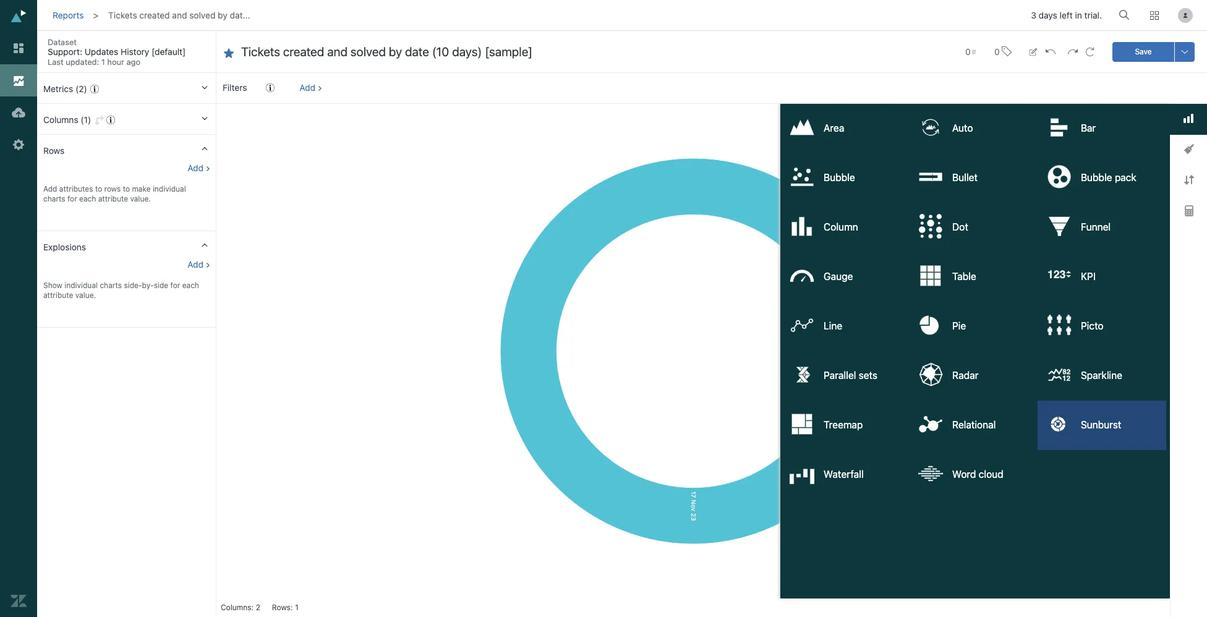 Task type: describe. For each thing, give the bounding box(es) containing it.
attributes
[[59, 184, 93, 194]]

solved
[[190, 10, 216, 20]]

datasets image
[[11, 105, 27, 121]]

save
[[1136, 47, 1153, 56]]

kpi
[[1082, 271, 1096, 282]]

waterfall
[[824, 469, 864, 480]]

rows:
[[272, 603, 293, 613]]

parallel
[[824, 370, 857, 381]]

funnel
[[1082, 222, 1112, 233]]

columns:
[[221, 603, 254, 613]]

bubble for bubble pack
[[1082, 172, 1113, 183]]

pie
[[953, 321, 967, 332]]

other options image
[[1181, 47, 1191, 57]]

columns: 2
[[221, 603, 261, 613]]

radar
[[953, 370, 979, 381]]

metrics
[[43, 84, 73, 94]]

show individual charts side-by-side for each attribute value.
[[43, 281, 199, 300]]

relational
[[953, 420, 997, 431]]

3
[[1032, 10, 1037, 21]]

individual inside show individual charts side-by-side for each attribute value.
[[64, 281, 98, 290]]

metrics (2)
[[43, 84, 87, 94]]

in
[[1076, 10, 1083, 21]]

add inside add attributes to rows to make individual charts for each attribute value.
[[43, 184, 57, 194]]

left
[[1060, 10, 1074, 21]]

days
[[1039, 10, 1058, 21]]

reports image
[[11, 72, 27, 88]]

zendesk image
[[11, 593, 27, 610]]

show
[[43, 281, 62, 290]]

tickets
[[108, 10, 137, 20]]

trial.
[[1085, 10, 1103, 21]]

arrow right14 image
[[205, 40, 217, 51]]

2
[[256, 603, 261, 613]]

by-
[[142, 281, 154, 290]]

treemap
[[824, 420, 864, 431]]

(2)
[[76, 84, 87, 94]]

columns (1)
[[43, 114, 91, 125]]

dataset support: updates history [default] last updated: 1 hour ago
[[48, 37, 186, 67]]

0 for 0 popup button
[[966, 46, 971, 57]]

pack
[[1116, 172, 1137, 183]]

zendesk products image
[[1151, 11, 1160, 20]]

save button
[[1113, 42, 1175, 62]]

table
[[953, 271, 977, 282]]

arrows image
[[1185, 175, 1195, 185]]

Search... field
[[1122, 6, 1134, 24]]

rows
[[104, 184, 121, 194]]

last
[[48, 57, 64, 67]]

columns
[[43, 114, 78, 125]]

for inside add attributes to rows to make individual charts for each attribute value.
[[67, 194, 77, 204]]

1 to from the left
[[95, 184, 102, 194]]

2 to from the left
[[123, 184, 130, 194]]



Task type: vqa. For each thing, say whether or not it's contained in the screenshot.
the Community in the Feature Requests main content
no



Task type: locate. For each thing, give the bounding box(es) containing it.
attribute inside show individual charts side-by-side for each attribute value.
[[43, 291, 73, 300]]

attribute inside add attributes to rows to make individual charts for each attribute value.
[[98, 194, 128, 204]]

1 horizontal spatial bubble
[[1082, 172, 1113, 183]]

1 horizontal spatial individual
[[153, 184, 186, 194]]

2 0 from the left
[[995, 46, 1000, 57]]

1 horizontal spatial 1
[[295, 603, 299, 613]]

dat...
[[230, 10, 250, 20]]

bubble up column
[[824, 172, 856, 183]]

make
[[132, 184, 151, 194]]

1 inside dataset support: updates history [default] last updated: 1 hour ago
[[101, 57, 105, 67]]

explosions
[[43, 242, 86, 252]]

0 vertical spatial 1
[[101, 57, 105, 67]]

history
[[121, 46, 149, 57]]

each inside add attributes to rows to make individual charts for each attribute value.
[[79, 194, 96, 204]]

1 0 from the left
[[966, 46, 971, 57]]

1 vertical spatial individual
[[64, 281, 98, 290]]

0 right 0 popup button
[[995, 46, 1000, 57]]

1 vertical spatial open in-app guide image
[[106, 116, 115, 124]]

charts down the attributes
[[43, 194, 65, 204]]

rows: 1
[[272, 603, 299, 613]]

by
[[218, 10, 228, 20]]

0 vertical spatial attribute
[[98, 194, 128, 204]]

0 button
[[990, 38, 1018, 65]]

reports
[[53, 10, 84, 20]]

0 vertical spatial value.
[[130, 194, 151, 204]]

value. down explosions
[[75, 291, 96, 300]]

sparkline
[[1082, 370, 1123, 381]]

column
[[824, 222, 859, 233]]

0 vertical spatial each
[[79, 194, 96, 204]]

admin image
[[11, 137, 27, 153]]

0 horizontal spatial individual
[[64, 281, 98, 290]]

calc image
[[1185, 206, 1194, 217]]

add attributes to rows to make individual charts for each attribute value.
[[43, 184, 186, 204]]

1 bubble from the left
[[824, 172, 856, 183]]

0 horizontal spatial bubble
[[824, 172, 856, 183]]

1 horizontal spatial value.
[[130, 194, 151, 204]]

1 vertical spatial 1
[[295, 603, 299, 613]]

0 horizontal spatial 1
[[101, 57, 105, 67]]

sets
[[859, 370, 878, 381]]

0 horizontal spatial charts
[[43, 194, 65, 204]]

0 vertical spatial for
[[67, 194, 77, 204]]

0 vertical spatial charts
[[43, 194, 65, 204]]

0 horizontal spatial 0
[[966, 46, 971, 57]]

value. inside add attributes to rows to make individual charts for each attribute value.
[[130, 194, 151, 204]]

ago
[[127, 57, 141, 67]]

picto
[[1082, 321, 1104, 332]]

1 horizontal spatial each
[[182, 281, 199, 290]]

support:
[[48, 46, 82, 57]]

updated:
[[66, 57, 99, 67]]

to
[[95, 184, 102, 194], [123, 184, 130, 194]]

0 horizontal spatial open in-app guide image
[[106, 116, 115, 124]]

sunburst
[[1082, 420, 1122, 431]]

bullet
[[953, 172, 978, 183]]

1 vertical spatial attribute
[[43, 291, 73, 300]]

to left rows
[[95, 184, 102, 194]]

parallel sets
[[824, 370, 878, 381]]

individual
[[153, 184, 186, 194], [64, 281, 98, 290]]

side
[[154, 281, 168, 290]]

value. inside show individual charts side-by-side for each attribute value.
[[75, 291, 96, 300]]

bubble left pack
[[1082, 172, 1113, 183]]

area
[[824, 123, 845, 134]]

[default]
[[152, 46, 186, 57]]

for down the attributes
[[67, 194, 77, 204]]

1 horizontal spatial open in-app guide image
[[266, 84, 275, 92]]

3 days left in trial.
[[1032, 10, 1103, 21]]

value.
[[130, 194, 151, 204], [75, 291, 96, 300]]

individual right the show
[[64, 281, 98, 290]]

1 horizontal spatial 0
[[995, 46, 1000, 57]]

each right side
[[182, 281, 199, 290]]

dashboard image
[[11, 40, 27, 56]]

0 left 0 button
[[966, 46, 971, 57]]

updates
[[85, 46, 118, 57]]

each
[[79, 194, 96, 204], [182, 281, 199, 290]]

graph image
[[1184, 114, 1194, 123]]

word cloud
[[953, 469, 1004, 480]]

1 horizontal spatial attribute
[[98, 194, 128, 204]]

0 inside popup button
[[966, 46, 971, 57]]

rows
[[43, 145, 65, 156]]

charts inside show individual charts side-by-side for each attribute value.
[[100, 281, 122, 290]]

0 for 0 button
[[995, 46, 1000, 57]]

1 vertical spatial charts
[[100, 281, 122, 290]]

hour
[[107, 57, 124, 67]]

bubble for bubble
[[824, 172, 856, 183]]

charts
[[43, 194, 65, 204], [100, 281, 122, 290]]

1 horizontal spatial for
[[171, 281, 180, 290]]

attribute down rows
[[98, 194, 128, 204]]

add
[[300, 82, 316, 93], [188, 163, 204, 173], [43, 184, 57, 194], [188, 259, 204, 270]]

cloud
[[979, 469, 1004, 480]]

1 vertical spatial each
[[182, 281, 199, 290]]

bubble pack
[[1082, 172, 1137, 183]]

dataset
[[48, 37, 77, 47]]

2 bubble from the left
[[1082, 172, 1113, 183]]

individual right 'make'
[[153, 184, 186, 194]]

charts inside add attributes to rows to make individual charts for each attribute value.
[[43, 194, 65, 204]]

for inside show individual charts side-by-side for each attribute value.
[[171, 281, 180, 290]]

side-
[[124, 281, 142, 290]]

created
[[140, 10, 170, 20]]

0 horizontal spatial each
[[79, 194, 96, 204]]

0 vertical spatial open in-app guide image
[[266, 84, 275, 92]]

each down the attributes
[[79, 194, 96, 204]]

for right side
[[171, 281, 180, 290]]

word
[[953, 469, 977, 480]]

open in-app guide image right filters in the left top of the page
[[266, 84, 275, 92]]

save group
[[1113, 42, 1196, 62]]

auto
[[953, 123, 974, 134]]

bubble
[[824, 172, 856, 183], [1082, 172, 1113, 183]]

attribute
[[98, 194, 128, 204], [43, 291, 73, 300]]

open in-app guide image
[[266, 84, 275, 92], [106, 116, 115, 124]]

None text field
[[241, 44, 941, 60]]

gauge
[[824, 271, 854, 282]]

individual inside add attributes to rows to make individual charts for each attribute value.
[[153, 184, 186, 194]]

0 vertical spatial individual
[[153, 184, 186, 194]]

tickets created and solved by dat...
[[108, 10, 250, 20]]

attribute down the show
[[43, 291, 73, 300]]

1 right rows:
[[295, 603, 299, 613]]

each inside show individual charts side-by-side for each attribute value.
[[182, 281, 199, 290]]

0
[[966, 46, 971, 57], [995, 46, 1000, 57]]

1 horizontal spatial to
[[123, 184, 130, 194]]

0 inside button
[[995, 46, 1000, 57]]

0 horizontal spatial attribute
[[43, 291, 73, 300]]

0 horizontal spatial to
[[95, 184, 102, 194]]

0 button
[[960, 39, 982, 64]]

value. down 'make'
[[130, 194, 151, 204]]

(1)
[[81, 114, 91, 125]]

1
[[101, 57, 105, 67], [295, 603, 299, 613]]

filters
[[223, 82, 247, 93]]

1 vertical spatial value.
[[75, 291, 96, 300]]

and
[[172, 10, 187, 20]]

0 horizontal spatial for
[[67, 194, 77, 204]]

0 horizontal spatial value.
[[75, 291, 96, 300]]

charts left side-
[[100, 281, 122, 290]]

to right rows
[[123, 184, 130, 194]]

1 horizontal spatial charts
[[100, 281, 122, 290]]

dot
[[953, 222, 969, 233]]

line
[[824, 321, 843, 332]]

1 left hour
[[101, 57, 105, 67]]

1 vertical spatial for
[[171, 281, 180, 290]]

bar
[[1082, 123, 1097, 134]]

for
[[67, 194, 77, 204], [171, 281, 180, 290]]

open in-app guide image
[[90, 85, 99, 93]]

combined shape image
[[1185, 144, 1195, 154]]

open in-app guide image right (1)
[[106, 116, 115, 124]]



